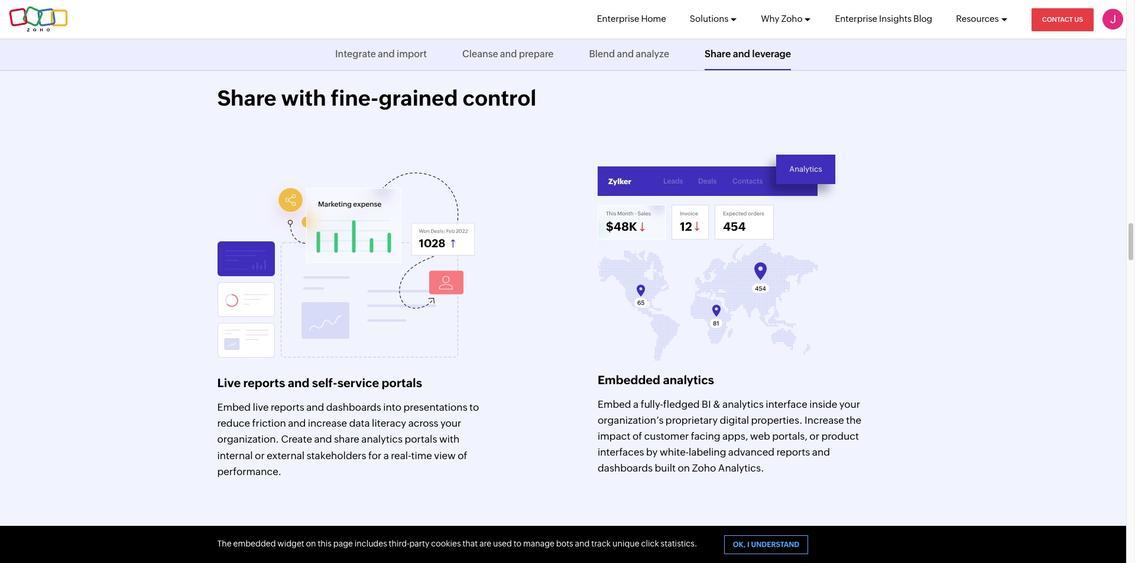 Task type: locate. For each thing, give the bounding box(es) containing it.
0 vertical spatial reports
[[243, 377, 285, 390]]

fine-
[[331, 86, 379, 111]]

2 vertical spatial analytics
[[361, 434, 403, 446]]

2 vertical spatial reports
[[777, 447, 810, 459]]

share and leverage
[[705, 48, 791, 60]]

customer
[[644, 431, 689, 443]]

integrate and import link
[[335, 38, 427, 70]]

0 vertical spatial share
[[705, 48, 731, 60]]

0 vertical spatial to
[[469, 402, 479, 414]]

1 vertical spatial reports
[[271, 402, 304, 414]]

friction
[[252, 418, 286, 430]]

analytics
[[663, 373, 714, 387], [722, 399, 764, 411], [361, 434, 403, 446]]

reports up friction on the bottom
[[271, 402, 304, 414]]

zoho
[[781, 14, 803, 24], [692, 463, 716, 475]]

share for share with fine-grained control
[[217, 86, 276, 111]]

integrate and import
[[335, 48, 427, 60]]

to right presentations
[[469, 402, 479, 414]]

1 horizontal spatial with
[[439, 434, 459, 446]]

of right view
[[458, 450, 467, 462]]

into
[[383, 402, 401, 414]]

enterprise left home on the right top of page
[[597, 14, 639, 24]]

embed
[[598, 399, 631, 411], [217, 402, 251, 414]]

and right the blend
[[617, 48, 634, 60]]

portals inside embed live reports and dashboards into presentations to reduce friction and increase data literacy across your organization. create and share analytics portals with internal or external stakeholders for a real-time view of performance.
[[405, 434, 437, 446]]

contact
[[1042, 16, 1073, 23]]

1 vertical spatial a
[[384, 450, 389, 462]]

advanced
[[728, 447, 774, 459]]

control
[[463, 86, 536, 111]]

0 horizontal spatial to
[[469, 402, 479, 414]]

0 vertical spatial your
[[839, 399, 860, 411]]

or down increase
[[810, 431, 819, 443]]

reports inside embed a fully-fledged bi & analytics interface inside your organization's proprietary digital properties. increase the impact of customer facing apps, web portals, or product interfaces by white-labeling advanced reports and dashboards built on zoho analytics.
[[777, 447, 810, 459]]

1 vertical spatial analytics
[[722, 399, 764, 411]]

portals up into
[[382, 377, 422, 390]]

1 horizontal spatial analytics
[[663, 373, 714, 387]]

on left this
[[306, 540, 316, 549]]

service
[[337, 377, 379, 390]]

and left the self-
[[288, 377, 309, 390]]

your up "the"
[[839, 399, 860, 411]]

portals up time at the left of page
[[405, 434, 437, 446]]

click
[[641, 540, 659, 549]]

0 vertical spatial a
[[633, 399, 639, 411]]

1 vertical spatial portals
[[405, 434, 437, 446]]

1 horizontal spatial enterprise
[[835, 14, 877, 24]]

zoho right why
[[781, 14, 803, 24]]

import
[[397, 48, 427, 60]]

prepare
[[519, 48, 554, 60]]

on inside embed a fully-fledged bi & analytics interface inside your organization's proprietary digital properties. increase the impact of customer facing apps, web portals, or product interfaces by white-labeling advanced reports and dashboards built on zoho analytics.
[[678, 463, 690, 475]]

digital
[[720, 415, 749, 427]]

or up the performance.
[[255, 450, 265, 462]]

fully-
[[641, 399, 663, 411]]

1 horizontal spatial zoho
[[781, 14, 803, 24]]

zoho down the labeling
[[692, 463, 716, 475]]

1 vertical spatial dashboards
[[598, 463, 653, 475]]

enterprise insights blog link
[[835, 0, 932, 38]]

and left import
[[378, 48, 395, 60]]

real-
[[391, 450, 411, 462]]

0 horizontal spatial share
[[217, 86, 276, 111]]

1 vertical spatial share
[[217, 86, 276, 111]]

1 horizontal spatial dashboards
[[598, 463, 653, 475]]

2 horizontal spatial analytics
[[722, 399, 764, 411]]

0 horizontal spatial or
[[255, 450, 265, 462]]

increase
[[805, 415, 844, 427]]

and inside "integrate and import" link
[[378, 48, 395, 60]]

solutions
[[690, 14, 729, 24]]

enterprise insights blog
[[835, 14, 932, 24]]

create
[[281, 434, 312, 446]]

share for share and leverage
[[705, 48, 731, 60]]

analytics up digital
[[722, 399, 764, 411]]

internal
[[217, 450, 253, 462]]

0 horizontal spatial of
[[458, 450, 467, 462]]

blog
[[913, 14, 932, 24]]

or inside embed a fully-fledged bi & analytics interface inside your organization's proprietary digital properties. increase the impact of customer facing apps, web portals, or product interfaces by white-labeling advanced reports and dashboards built on zoho analytics.
[[810, 431, 819, 443]]

party
[[409, 540, 429, 549]]

1 horizontal spatial to
[[514, 540, 521, 549]]

a left fully-
[[633, 399, 639, 411]]

1 vertical spatial or
[[255, 450, 265, 462]]

1 vertical spatial on
[[306, 540, 316, 549]]

and down product
[[812, 447, 830, 459]]

embed inside embed a fully-fledged bi & analytics interface inside your organization's proprietary digital properties. increase the impact of customer facing apps, web portals, or product interfaces by white-labeling advanced reports and dashboards built on zoho analytics.
[[598, 399, 631, 411]]

reduce
[[217, 418, 250, 430]]

web
[[750, 431, 770, 443]]

1 horizontal spatial share
[[705, 48, 731, 60]]

reports down portals,
[[777, 447, 810, 459]]

dashboards down interfaces
[[598, 463, 653, 475]]

embed inside embed live reports and dashboards into presentations to reduce friction and increase data literacy across your organization. create and share analytics portals with internal or external stakeholders for a real-time view of performance.
[[217, 402, 251, 414]]

understand
[[751, 542, 799, 550]]

your
[[839, 399, 860, 411], [440, 418, 461, 430]]

1 horizontal spatial or
[[810, 431, 819, 443]]

reports up live
[[243, 377, 285, 390]]

analytics up fledged
[[663, 373, 714, 387]]

embed up reduce
[[217, 402, 251, 414]]

this
[[318, 540, 332, 549]]

a right for
[[384, 450, 389, 462]]

of inside embed live reports and dashboards into presentations to reduce friction and increase data literacy across your organization. create and share analytics portals with internal or external stakeholders for a real-time view of performance.
[[458, 450, 467, 462]]

properties.
[[751, 415, 803, 427]]

0 horizontal spatial your
[[440, 418, 461, 430]]

analytics down literacy
[[361, 434, 403, 446]]

0 vertical spatial on
[[678, 463, 690, 475]]

1 horizontal spatial embed
[[598, 399, 631, 411]]

enterprise inside 'link'
[[597, 14, 639, 24]]

share
[[334, 434, 359, 446]]

by
[[646, 447, 658, 459]]

1 horizontal spatial a
[[633, 399, 639, 411]]

enterprise left insights
[[835, 14, 877, 24]]

0 horizontal spatial zoho
[[692, 463, 716, 475]]

portals
[[382, 377, 422, 390], [405, 434, 437, 446]]

1 horizontal spatial of
[[632, 431, 642, 443]]

0 horizontal spatial dashboards
[[326, 402, 381, 414]]

to right used
[[514, 540, 521, 549]]

0 horizontal spatial analytics
[[361, 434, 403, 446]]

a
[[633, 399, 639, 411], [384, 450, 389, 462]]

live
[[253, 402, 269, 414]]

0 vertical spatial of
[[632, 431, 642, 443]]

or
[[810, 431, 819, 443], [255, 450, 265, 462]]

1 horizontal spatial on
[[678, 463, 690, 475]]

zoho enterprise logo image
[[9, 6, 68, 32]]

embed up organization's
[[598, 399, 631, 411]]

0 vertical spatial with
[[281, 86, 326, 111]]

0 horizontal spatial on
[[306, 540, 316, 549]]

1 vertical spatial of
[[458, 450, 467, 462]]

and inside blend and analyze link
[[617, 48, 634, 60]]

0 vertical spatial or
[[810, 431, 819, 443]]

0 vertical spatial dashboards
[[326, 402, 381, 414]]

and inside cleanse and prepare "link"
[[500, 48, 517, 60]]

1 vertical spatial your
[[440, 418, 461, 430]]

dashboards
[[326, 402, 381, 414], [598, 463, 653, 475]]

0 horizontal spatial a
[[384, 450, 389, 462]]

with left fine-
[[281, 86, 326, 111]]

on right built
[[678, 463, 690, 475]]

analytics
[[789, 165, 822, 174]]

with up view
[[439, 434, 459, 446]]

includes
[[355, 540, 387, 549]]

0 horizontal spatial with
[[281, 86, 326, 111]]

dashboards up data
[[326, 402, 381, 414]]

and up increase
[[306, 402, 324, 414]]

0 horizontal spatial embed
[[217, 402, 251, 414]]

1 vertical spatial to
[[514, 540, 521, 549]]

statistics.
[[661, 540, 697, 549]]

enterprise for enterprise insights blog
[[835, 14, 877, 24]]

and
[[378, 48, 395, 60], [500, 48, 517, 60], [617, 48, 634, 60], [733, 48, 750, 60], [288, 377, 309, 390], [306, 402, 324, 414], [288, 418, 306, 430], [314, 434, 332, 446], [812, 447, 830, 459], [575, 540, 590, 549]]

0 vertical spatial zoho
[[781, 14, 803, 24]]

1 enterprise from the left
[[597, 14, 639, 24]]

of down organization's
[[632, 431, 642, 443]]

and left 'prepare'
[[500, 48, 517, 60]]

ok,
[[733, 542, 746, 550]]

external
[[267, 450, 305, 462]]

increase
[[308, 418, 347, 430]]

1 vertical spatial with
[[439, 434, 459, 446]]

dashboards inside embed live reports and dashboards into presentations to reduce friction and increase data literacy across your organization. create and share analytics portals with internal or external stakeholders for a real-time view of performance.
[[326, 402, 381, 414]]

0 horizontal spatial enterprise
[[597, 14, 639, 24]]

and left leverage
[[733, 48, 750, 60]]

1 horizontal spatial your
[[839, 399, 860, 411]]

embed for embedded
[[598, 399, 631, 411]]

live
[[217, 377, 241, 390]]

your down presentations
[[440, 418, 461, 430]]

cleanse and prepare
[[462, 48, 554, 60]]

to inside embed live reports and dashboards into presentations to reduce friction and increase data literacy across your organization. create and share analytics portals with internal or external stakeholders for a real-time view of performance.
[[469, 402, 479, 414]]

0 vertical spatial portals
[[382, 377, 422, 390]]

to
[[469, 402, 479, 414], [514, 540, 521, 549]]

embedded
[[598, 373, 660, 387]]

and down increase
[[314, 434, 332, 446]]

enterprise for enterprise home
[[597, 14, 639, 24]]

1 vertical spatial zoho
[[692, 463, 716, 475]]

data
[[349, 418, 370, 430]]

time
[[411, 450, 432, 462]]

performance.
[[217, 466, 282, 478]]

2 enterprise from the left
[[835, 14, 877, 24]]

of
[[632, 431, 642, 443], [458, 450, 467, 462]]



Task type: vqa. For each thing, say whether or not it's contained in the screenshot.
embedded
yes



Task type: describe. For each thing, give the bounding box(es) containing it.
and up create
[[288, 418, 306, 430]]

0 vertical spatial analytics
[[663, 373, 714, 387]]

embed live reports and dashboards into presentations to reduce friction and increase data literacy across your organization. create and share analytics portals with internal or external stakeholders for a real-time view of performance.
[[217, 402, 479, 478]]

and inside share and leverage link
[[733, 48, 750, 60]]

your inside embed live reports and dashboards into presentations to reduce friction and increase data literacy across your organization. create and share analytics portals with internal or external stakeholders for a real-time view of performance.
[[440, 418, 461, 430]]

and inside embed a fully-fledged bi & analytics interface inside your organization's proprietary digital properties. increase the impact of customer facing apps, web portals, or product interfaces by white-labeling advanced reports and dashboards built on zoho analytics.
[[812, 447, 830, 459]]

self-
[[312, 377, 337, 390]]

leverage
[[752, 48, 791, 60]]

unique
[[612, 540, 639, 549]]

cookies
[[431, 540, 461, 549]]

the
[[846, 415, 861, 427]]

&
[[713, 399, 720, 411]]

track
[[591, 540, 611, 549]]

widget
[[277, 540, 304, 549]]

insights
[[879, 14, 912, 24]]

share and leverage link
[[705, 38, 791, 70]]

james peterson image
[[1103, 9, 1123, 30]]

enterprise home link
[[597, 0, 666, 38]]

product
[[821, 431, 859, 443]]

and right the bots
[[575, 540, 590, 549]]

white-
[[660, 447, 689, 459]]

labeling
[[689, 447, 726, 459]]

us
[[1074, 16, 1083, 23]]

page
[[333, 540, 353, 549]]

analytics.
[[718, 463, 764, 475]]

cleanse
[[462, 48, 498, 60]]

apps,
[[722, 431, 748, 443]]

cleanse and prepare link
[[462, 38, 554, 70]]

blend and analyze
[[589, 48, 669, 60]]

blend
[[589, 48, 615, 60]]

literacy
[[372, 418, 406, 430]]

grained
[[379, 86, 458, 111]]

third-
[[389, 540, 409, 549]]

blend and analyze link
[[589, 38, 669, 70]]

dashboards inside embed a fully-fledged bi & analytics interface inside your organization's proprietary digital properties. increase the impact of customer facing apps, web portals, or product interfaces by white-labeling advanced reports and dashboards built on zoho analytics.
[[598, 463, 653, 475]]

embedded analytics image
[[598, 166, 818, 361]]

live reports and self-service portals
[[217, 377, 422, 390]]

manage
[[523, 540, 555, 549]]

a inside embed live reports and dashboards into presentations to reduce friction and increase data literacy across your organization. create and share analytics portals with internal or external stakeholders for a real-time view of performance.
[[384, 450, 389, 462]]

contact us
[[1042, 16, 1083, 23]]

stakeholders
[[307, 450, 366, 462]]

for
[[368, 450, 381, 462]]

home
[[641, 14, 666, 24]]

with inside embed live reports and dashboards into presentations to reduce friction and increase data literacy across your organization. create and share analytics portals with internal or external stakeholders for a real-time view of performance.
[[439, 434, 459, 446]]

portals,
[[772, 431, 807, 443]]

of inside embed a fully-fledged bi & analytics interface inside your organization's proprietary digital properties. increase the impact of customer facing apps, web portals, or product interfaces by white-labeling advanced reports and dashboards built on zoho analytics.
[[632, 431, 642, 443]]

interfaces
[[598, 447, 644, 459]]

fledged
[[663, 399, 700, 411]]

resources
[[956, 14, 999, 24]]

enterprise home
[[597, 14, 666, 24]]

analytics inside embed a fully-fledged bi & analytics interface inside your organization's proprietary digital properties. increase the impact of customer facing apps, web portals, or product interfaces by white-labeling advanced reports and dashboards built on zoho analytics.
[[722, 399, 764, 411]]

used
[[493, 540, 512, 549]]

facing
[[691, 431, 720, 443]]

organization.
[[217, 434, 279, 446]]

zoho inside embed a fully-fledged bi & analytics interface inside your organization's proprietary digital properties. increase the impact of customer facing apps, web portals, or product interfaces by white-labeling advanced reports and dashboards built on zoho analytics.
[[692, 463, 716, 475]]

a inside embed a fully-fledged bi & analytics interface inside your organization's proprietary digital properties. increase the impact of customer facing apps, web portals, or product interfaces by white-labeling advanced reports and dashboards built on zoho analytics.
[[633, 399, 639, 411]]

integrate
[[335, 48, 376, 60]]

live reports and self-service portals image
[[217, 163, 464, 358]]

organization's
[[598, 415, 664, 427]]

impact
[[598, 431, 630, 443]]

bi
[[702, 399, 711, 411]]

why
[[761, 14, 779, 24]]

or inside embed live reports and dashboards into presentations to reduce friction and increase data literacy across your organization. create and share analytics portals with internal or external stakeholders for a real-time view of performance.
[[255, 450, 265, 462]]

bots
[[556, 540, 573, 549]]

analytics inside embed live reports and dashboards into presentations to reduce friction and increase data literacy across your organization. create and share analytics portals with internal or external stakeholders for a real-time view of performance.
[[361, 434, 403, 446]]

reports inside embed live reports and dashboards into presentations to reduce friction and increase data literacy across your organization. create and share analytics portals with internal or external stakeholders for a real-time view of performance.
[[271, 402, 304, 414]]

the
[[217, 540, 232, 549]]

embedded
[[233, 540, 276, 549]]

share with fine-grained control
[[217, 86, 536, 111]]

the embedded widget on this page includes third-party cookies that are used to manage bots and track unique click statistics.
[[217, 540, 697, 549]]

i
[[747, 542, 750, 550]]

embedded analytics
[[598, 373, 714, 387]]

proprietary
[[666, 415, 718, 427]]

contact us link
[[1031, 8, 1094, 31]]

are
[[479, 540, 491, 549]]

ok, i understand
[[733, 542, 799, 550]]

embed for live
[[217, 402, 251, 414]]

view
[[434, 450, 456, 462]]

interface
[[766, 399, 807, 411]]

that
[[463, 540, 478, 549]]

inside
[[809, 399, 837, 411]]

your inside embed a fully-fledged bi & analytics interface inside your organization's proprietary digital properties. increase the impact of customer facing apps, web portals, or product interfaces by white-labeling advanced reports and dashboards built on zoho analytics.
[[839, 399, 860, 411]]

analyze
[[636, 48, 669, 60]]

presentations
[[404, 402, 467, 414]]

built
[[655, 463, 676, 475]]

across
[[408, 418, 438, 430]]

why zoho
[[761, 14, 803, 24]]



